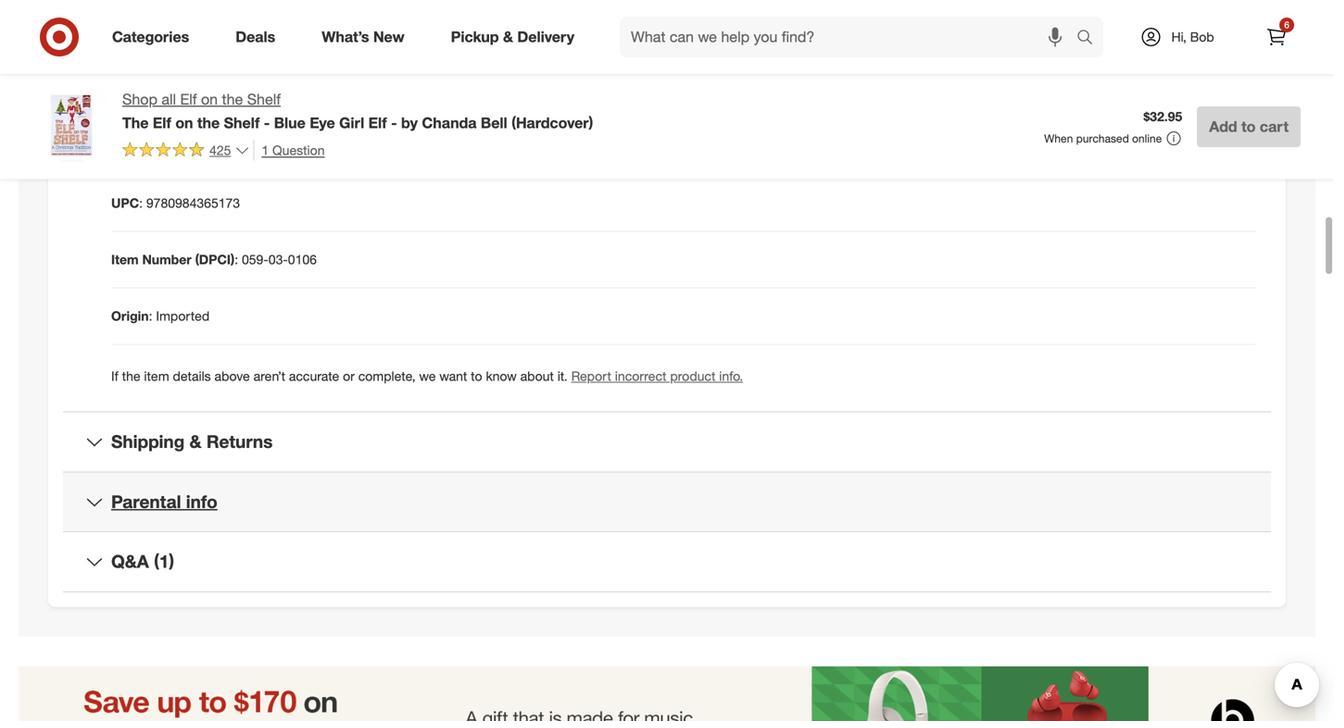 Task type: describe. For each thing, give the bounding box(es) containing it.
add
[[1209, 118, 1238, 136]]

shipping & returns
[[111, 432, 273, 453]]

purchased
[[1076, 131, 1129, 145]]

if
[[111, 368, 118, 385]]

know
[[486, 368, 517, 385]]

1 - from the left
[[264, 114, 270, 132]]

image of the elf on the shelf - blue eye girl elf - by chanda bell (hardcover) image
[[33, 89, 107, 163]]

incorrect
[[615, 368, 667, 385]]

number
[[142, 252, 192, 268]]

shipping & returns button
[[63, 413, 1271, 472]]

parental info button
[[63, 473, 1271, 532]]

parental info
[[111, 492, 218, 513]]

origin
[[111, 308, 149, 324]]

2023
[[261, 82, 290, 98]]

imported
[[156, 308, 210, 324]]

: for 79960713
[[142, 139, 145, 155]]

0106
[[288, 252, 317, 268]]

1
[[262, 142, 269, 158]]

add to cart button
[[1197, 106, 1301, 147]]

product
[[670, 368, 716, 385]]

1 question
[[262, 142, 325, 158]]

1 vertical spatial the
[[197, 114, 220, 132]]

parental
[[111, 492, 181, 513]]

date
[[152, 82, 181, 98]]

english
[[180, 26, 222, 42]]

(hardcover)
[[512, 114, 593, 132]]

0 horizontal spatial to
[[471, 368, 482, 385]]

girl
[[339, 114, 364, 132]]

item
[[111, 252, 139, 268]]

& for shipping
[[190, 432, 202, 453]]

q&a
[[111, 552, 149, 573]]

0 vertical spatial shelf
[[247, 90, 281, 108]]

report incorrect product info. button
[[571, 367, 743, 386]]

complete,
[[358, 368, 416, 385]]

: left "059-"
[[235, 252, 238, 268]]

language: english
[[111, 26, 222, 42]]

0 horizontal spatial elf
[[153, 114, 171, 132]]

pickup
[[451, 28, 499, 46]]

pickup & delivery link
[[435, 17, 598, 57]]

info
[[186, 492, 218, 513]]

language:
[[111, 26, 176, 42]]

october
[[188, 82, 236, 98]]

to inside "button"
[[1242, 118, 1256, 136]]

shop all elf on the shelf the elf on the shelf - blue eye girl elf - by chanda bell (hardcover)
[[122, 90, 593, 132]]

1 vertical spatial on
[[175, 114, 193, 132]]

all
[[162, 90, 176, 108]]

1 horizontal spatial on
[[201, 90, 218, 108]]

pickup & delivery
[[451, 28, 575, 46]]

add to cart
[[1209, 118, 1289, 136]]

425 link
[[122, 140, 250, 162]]

we
[[419, 368, 436, 385]]

(dpci)
[[195, 252, 235, 268]]

upc
[[111, 195, 139, 211]]

shipping
[[111, 432, 185, 453]]

9780984365173
[[146, 195, 240, 211]]

q&a (1)
[[111, 552, 174, 573]]

when purchased online
[[1044, 131, 1162, 145]]

$32.95
[[1144, 108, 1183, 125]]

hi,
[[1172, 29, 1187, 45]]

1 question link
[[253, 140, 325, 161]]

street date : october 28, 2023
[[111, 82, 290, 98]]

or
[[343, 368, 355, 385]]

chanda
[[422, 114, 477, 132]]

: for 9780984365173
[[139, 195, 143, 211]]

cart
[[1260, 118, 1289, 136]]

item number (dpci) : 059-03-0106
[[111, 252, 317, 268]]

categories link
[[96, 17, 212, 57]]

item
[[144, 368, 169, 385]]

it.
[[558, 368, 568, 385]]

accurate
[[289, 368, 339, 385]]

about
[[520, 368, 554, 385]]

hi, bob
[[1172, 29, 1214, 45]]

aren't
[[253, 368, 285, 385]]

info.
[[719, 368, 743, 385]]

if the item details above aren't accurate or complete, we want to know about it. report incorrect product info.
[[111, 368, 743, 385]]

tcin
[[111, 139, 142, 155]]

upc : 9780984365173
[[111, 195, 240, 211]]

425
[[209, 142, 231, 158]]



Task type: vqa. For each thing, say whether or not it's contained in the screenshot.
the bottom with
no



Task type: locate. For each thing, give the bounding box(es) containing it.
new
[[373, 28, 405, 46]]

categories
[[112, 28, 189, 46]]

deals
[[236, 28, 275, 46]]

0 horizontal spatial &
[[190, 432, 202, 453]]

the left 2023
[[222, 90, 243, 108]]

1 horizontal spatial &
[[503, 28, 513, 46]]

1 horizontal spatial to
[[1242, 118, 1256, 136]]

0 vertical spatial on
[[201, 90, 218, 108]]

the
[[222, 90, 243, 108], [197, 114, 220, 132], [122, 368, 140, 385]]

0 horizontal spatial the
[[122, 368, 140, 385]]

6
[[1284, 19, 1290, 31]]

2 horizontal spatial the
[[222, 90, 243, 108]]

what's new link
[[306, 17, 428, 57]]

search
[[1068, 30, 1113, 48]]

elf right girl
[[368, 114, 387, 132]]

& right pickup
[[503, 28, 513, 46]]

online
[[1132, 131, 1162, 145]]

& for pickup
[[503, 28, 513, 46]]

report
[[571, 368, 611, 385]]

6 link
[[1256, 17, 1297, 57]]

elf
[[180, 90, 197, 108], [153, 114, 171, 132], [368, 114, 387, 132]]

: left 9780984365173
[[139, 195, 143, 211]]

question
[[272, 142, 325, 158]]

2 - from the left
[[391, 114, 397, 132]]

blue
[[274, 114, 306, 132]]

when
[[1044, 131, 1073, 145]]

1 vertical spatial shelf
[[224, 114, 260, 132]]

shelf down the 28,
[[224, 114, 260, 132]]

bell
[[481, 114, 507, 132]]

shelf up blue
[[247, 90, 281, 108]]

delivery
[[517, 28, 575, 46]]

want
[[439, 368, 467, 385]]

: for imported
[[149, 308, 152, 324]]

(1)
[[154, 552, 174, 573]]

tcin : 79960713
[[111, 139, 207, 155]]

the right "if"
[[122, 368, 140, 385]]

what's new
[[322, 28, 405, 46]]

details
[[173, 368, 211, 385]]

elf up tcin : 79960713
[[153, 114, 171, 132]]

origin : imported
[[111, 308, 210, 324]]

by
[[401, 114, 418, 132]]

28,
[[240, 82, 258, 98]]

0 vertical spatial to
[[1242, 118, 1256, 136]]

deals link
[[220, 17, 299, 57]]

returns
[[206, 432, 273, 453]]

to right 'want'
[[471, 368, 482, 385]]

& left returns
[[190, 432, 202, 453]]

the
[[122, 114, 149, 132]]

on up 79960713
[[175, 114, 193, 132]]

:
[[181, 82, 185, 98], [142, 139, 145, 155], [139, 195, 143, 211], [235, 252, 238, 268], [149, 308, 152, 324]]

79960713
[[149, 139, 207, 155]]

0 vertical spatial &
[[503, 28, 513, 46]]

shelf
[[247, 90, 281, 108], [224, 114, 260, 132]]

q&a (1) button
[[63, 533, 1271, 592]]

-
[[264, 114, 270, 132], [391, 114, 397, 132]]

2 vertical spatial the
[[122, 368, 140, 385]]

0 horizontal spatial -
[[264, 114, 270, 132]]

advertisement region
[[19, 667, 1316, 722]]

1 vertical spatial &
[[190, 432, 202, 453]]

- left 'by'
[[391, 114, 397, 132]]

shop
[[122, 90, 157, 108]]

bob
[[1190, 29, 1214, 45]]

elf right all
[[180, 90, 197, 108]]

059-
[[242, 252, 269, 268]]

what's
[[322, 28, 369, 46]]

on left the 28,
[[201, 90, 218, 108]]

: right all
[[181, 82, 185, 98]]

& inside dropdown button
[[190, 432, 202, 453]]

What can we help you find? suggestions appear below search field
[[620, 17, 1081, 57]]

search button
[[1068, 17, 1113, 61]]

1 horizontal spatial -
[[391, 114, 397, 132]]

1 vertical spatial to
[[471, 368, 482, 385]]

to
[[1242, 118, 1256, 136], [471, 368, 482, 385]]

1 horizontal spatial elf
[[180, 90, 197, 108]]

eye
[[310, 114, 335, 132]]

0 vertical spatial the
[[222, 90, 243, 108]]

2 horizontal spatial elf
[[368, 114, 387, 132]]

1 horizontal spatial the
[[197, 114, 220, 132]]

street
[[111, 82, 149, 98]]

0 horizontal spatial on
[[175, 114, 193, 132]]

- left blue
[[264, 114, 270, 132]]

on
[[201, 90, 218, 108], [175, 114, 193, 132]]

03-
[[269, 252, 288, 268]]

above
[[215, 368, 250, 385]]

to right the add
[[1242, 118, 1256, 136]]

: down the
[[142, 139, 145, 155]]

the up 425
[[197, 114, 220, 132]]

: left imported
[[149, 308, 152, 324]]



